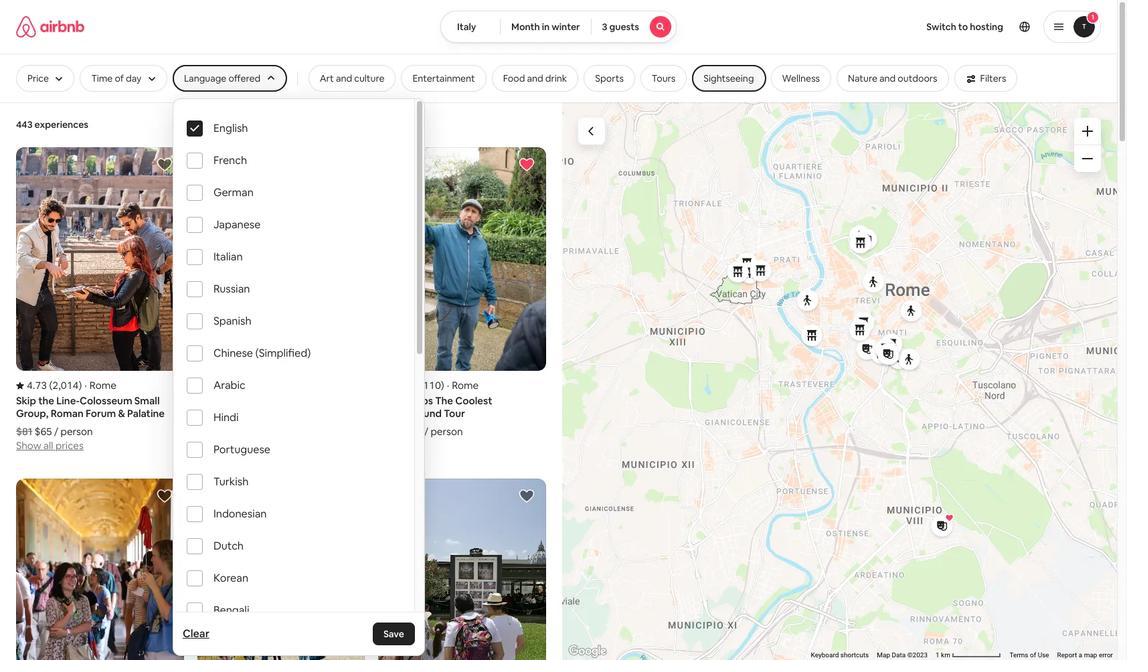 Task type: vqa. For each thing, say whether or not it's contained in the screenshot.
the Palatine to the left
yes



Task type: describe. For each thing, give the bounding box(es) containing it.
4.95 (3,110) · rome catacombs the coolest underground tour from $38 / person
[[378, 379, 492, 438]]

indonesian
[[213, 507, 267, 521]]

$81
[[16, 425, 32, 438]]

$38
[[405, 425, 422, 438]]

terms of use link
[[1010, 651, 1049, 659]]

small
[[134, 394, 160, 407]]

italy button
[[441, 11, 501, 43]]

clear button
[[176, 621, 216, 647]]

month in winter
[[512, 21, 580, 33]]

person inside skip the line-colosseum small group, roman forum & palatine $81 $65 / person show all prices
[[61, 425, 93, 438]]

chinese
[[213, 346, 253, 360]]

Sightseeing button
[[692, 65, 766, 92]]

4.79 out of 5 average rating,  786 reviews image
[[197, 379, 255, 392]]

month in winter button
[[500, 11, 592, 43]]

show all prices button
[[16, 438, 84, 452]]

1 km
[[936, 651, 952, 659]]

shortcuts
[[841, 651, 869, 659]]

drink
[[545, 72, 567, 84]]

the
[[435, 394, 453, 407]]

(simplified)
[[255, 346, 311, 360]]

1 km button
[[932, 651, 1006, 660]]

tour
[[444, 407, 465, 420]]

rome inside '4.95 (3,110) · rome catacombs the coolest underground tour from $38 / person'
[[452, 379, 479, 392]]

error
[[1099, 651, 1113, 659]]

of
[[1030, 651, 1036, 659]]

month
[[512, 21, 540, 33]]

skip the line-colosseum small group, roman forum & palatine $81 $65 / person show all prices
[[16, 394, 165, 452]]

and inside the colosseum palatine hill and roman forum guided tour from $48
[[307, 394, 325, 407]]

culture
[[354, 72, 385, 84]]

art
[[320, 72, 334, 84]]

data
[[892, 651, 906, 659]]

japanese
[[213, 218, 261, 232]]

spanish
[[213, 314, 251, 328]]

use
[[1038, 651, 1049, 659]]

report a map error
[[1058, 651, 1113, 659]]

$48
[[223, 425, 241, 438]]

3
[[602, 21, 608, 33]]

4.73
[[27, 379, 47, 392]]

all
[[43, 439, 53, 452]]

Entertainment button
[[401, 65, 486, 92]]

$65
[[35, 425, 52, 438]]

(786)
[[230, 379, 255, 392]]

bengali
[[213, 603, 249, 617]]

&
[[118, 407, 125, 420]]

russian
[[213, 282, 250, 296]]

a
[[1079, 651, 1083, 659]]

google map
showing 24 experiences. including 1 saved experience. region
[[562, 102, 1117, 660]]

443
[[16, 118, 33, 131]]

google image
[[566, 643, 610, 660]]

sports
[[595, 72, 624, 84]]

show
[[16, 439, 41, 452]]

french
[[213, 153, 247, 167]]

none search field containing italy
[[441, 11, 677, 43]]

german
[[213, 185, 254, 200]]

add to wishlist image
[[519, 488, 535, 504]]

coolest
[[455, 394, 492, 407]]

zoom in image
[[1083, 126, 1093, 137]]

4.79
[[208, 379, 228, 392]]

from inside the colosseum palatine hill and roman forum guided tour from $48
[[197, 425, 221, 438]]

palatine inside the colosseum palatine hill and roman forum guided tour from $48
[[252, 394, 290, 407]]

443 experiences
[[16, 118, 88, 131]]

korean
[[213, 571, 248, 585]]

save
[[384, 628, 404, 640]]

terms
[[1010, 651, 1029, 659]]

and for art
[[336, 72, 352, 84]]

map data ©2023
[[877, 651, 928, 659]]

zoom out image
[[1083, 153, 1093, 164]]

colosseum inside the colosseum palatine hill and roman forum guided tour from $48
[[197, 394, 250, 407]]

sightseeing
[[704, 72, 754, 84]]

food
[[503, 72, 525, 84]]

©2023
[[908, 651, 928, 659]]

clear
[[183, 627, 209, 641]]

3 guests button
[[591, 11, 677, 43]]

and for nature
[[880, 72, 896, 84]]

italian
[[213, 250, 243, 264]]

4.79 (786)
[[208, 379, 255, 392]]

wellness
[[782, 72, 820, 84]]

colosseum inside skip the line-colosseum small group, roman forum & palatine $81 $65 / person show all prices
[[80, 394, 132, 407]]

keyboard
[[811, 651, 839, 659]]



Task type: locate. For each thing, give the bounding box(es) containing it.
2 add to wishlist image from the top
[[156, 488, 172, 504]]

terms of use
[[1010, 651, 1049, 659]]

underground
[[378, 407, 442, 420]]

0 horizontal spatial person
[[61, 425, 93, 438]]

dutch
[[213, 539, 244, 553]]

italy
[[457, 21, 476, 33]]

skip
[[16, 394, 36, 407]]

palatine right &
[[127, 407, 165, 420]]

0 horizontal spatial from
[[197, 425, 221, 438]]

profile element
[[693, 0, 1101, 54]]

and inside button
[[527, 72, 543, 84]]

and for food
[[527, 72, 543, 84]]

1 / from the left
[[54, 425, 58, 438]]

in
[[542, 21, 550, 33]]

Food and drink button
[[492, 65, 579, 92]]

colosseum
[[80, 394, 132, 407], [197, 394, 250, 407]]

nature
[[848, 72, 878, 84]]

roman right hill
[[327, 394, 360, 407]]

rome inside skip the line-colosseum small group, roman forum & palatine group
[[90, 379, 116, 392]]

·
[[85, 379, 87, 392], [447, 379, 449, 392]]

1 rome from the left
[[90, 379, 116, 392]]

rome up the "forum"
[[90, 379, 116, 392]]

roman inside skip the line-colosseum small group, roman forum & palatine $81 $65 / person show all prices
[[51, 407, 84, 420]]

/ right $65
[[54, 425, 58, 438]]

2 rome from the left
[[452, 379, 479, 392]]

language
[[184, 72, 227, 84]]

add to wishlist image
[[156, 157, 172, 173], [156, 488, 172, 504]]

chinese (simplified)
[[213, 346, 311, 360]]

2 / from the left
[[424, 425, 429, 438]]

report
[[1058, 651, 1077, 659]]

english
[[213, 121, 248, 135]]

remove from wishlist image
[[519, 157, 535, 173]]

· rome
[[85, 379, 116, 392]]

arabic
[[213, 378, 246, 392]]

1 colosseum from the left
[[80, 394, 132, 407]]

1 · from the left
[[85, 379, 87, 392]]

line-
[[56, 394, 80, 407]]

1 horizontal spatial ·
[[447, 379, 449, 392]]

turkish
[[213, 475, 249, 489]]

1 vertical spatial add to wishlist image
[[156, 488, 172, 504]]

1 horizontal spatial rome
[[452, 379, 479, 392]]

colosseum palatine hill and roman forum guided tour group
[[197, 147, 365, 438]]

guided
[[228, 407, 262, 420]]

hill
[[292, 394, 305, 407]]

from inside '4.95 (3,110) · rome catacombs the coolest underground tour from $38 / person'
[[378, 425, 402, 438]]

map
[[1084, 651, 1098, 659]]

forum
[[86, 407, 116, 420]]

hindi
[[213, 410, 239, 424]]

0 vertical spatial add to wishlist image
[[156, 157, 172, 173]]

Nature and outdoors button
[[837, 65, 949, 92]]

person down tour on the bottom left of the page
[[431, 425, 463, 438]]

· inside '4.95 (3,110) · rome catacombs the coolest underground tour from $38 / person'
[[447, 379, 449, 392]]

4.95
[[389, 379, 409, 392]]

1
[[936, 651, 940, 659]]

/ inside skip the line-colosseum small group, roman forum & palatine $81 $65 / person show all prices
[[54, 425, 58, 438]]

palatine left hill
[[252, 394, 290, 407]]

colosseum down · rome
[[80, 394, 132, 407]]

0 horizontal spatial roman
[[51, 407, 84, 420]]

1 horizontal spatial from
[[378, 425, 402, 438]]

None search field
[[441, 11, 677, 43]]

(2,014)
[[49, 379, 82, 392]]

outdoors
[[898, 72, 938, 84]]

keyboard shortcuts button
[[811, 651, 869, 660]]

person
[[61, 425, 93, 438], [431, 425, 463, 438]]

1 add to wishlist image from the top
[[156, 157, 172, 173]]

from down forum at the bottom of the page
[[197, 425, 221, 438]]

colosseum palatine hill and roman forum guided tour from $48
[[197, 394, 360, 438]]

/ inside '4.95 (3,110) · rome catacombs the coolest underground tour from $38 / person'
[[424, 425, 429, 438]]

roman down (2,014) on the bottom of page
[[51, 407, 84, 420]]

4.95 out of 5 average rating,  3,110 reviews image
[[378, 379, 444, 392]]

2 person from the left
[[431, 425, 463, 438]]

1 person from the left
[[61, 425, 93, 438]]

forum
[[197, 407, 226, 420]]

tour
[[264, 407, 284, 420]]

2 · from the left
[[447, 379, 449, 392]]

from left $38
[[378, 425, 402, 438]]

nature and outdoors
[[848, 72, 938, 84]]

and
[[336, 72, 352, 84], [527, 72, 543, 84], [880, 72, 896, 84], [307, 394, 325, 407]]

4.73 out of 5 average rating,  2,014 reviews image
[[16, 379, 82, 392]]

and left drink on the top of the page
[[527, 72, 543, 84]]

map
[[877, 651, 890, 659]]

2 from from the left
[[378, 425, 402, 438]]

0 horizontal spatial palatine
[[127, 407, 165, 420]]

1 horizontal spatial /
[[424, 425, 429, 438]]

0 horizontal spatial ·
[[85, 379, 87, 392]]

palatine inside skip the line-colosseum small group, roman forum & palatine $81 $65 / person show all prices
[[127, 407, 165, 420]]

language offered
[[184, 72, 261, 84]]

· up the
[[447, 379, 449, 392]]

colosseum down 4.79 out of 5 average rating,  786 reviews image
[[197, 394, 250, 407]]

skip the line-colosseum small group, roman forum & palatine group
[[16, 147, 184, 452]]

language offered button
[[173, 65, 286, 92]]

food and drink
[[503, 72, 567, 84]]

offered
[[229, 72, 261, 84]]

rome up coolest
[[452, 379, 479, 392]]

person up the prices
[[61, 425, 93, 438]]

prices
[[55, 439, 84, 452]]

and right nature
[[880, 72, 896, 84]]

portuguese
[[213, 443, 270, 457]]

and right hill
[[307, 394, 325, 407]]

experiences
[[34, 118, 88, 131]]

· inside skip the line-colosseum small group, roman forum & palatine group
[[85, 379, 87, 392]]

save button
[[373, 623, 415, 645]]

0 horizontal spatial /
[[54, 425, 58, 438]]

catacombs the coolest underground tour group
[[378, 147, 546, 438]]

roman inside the colosseum palatine hill and roman forum guided tour from $48
[[327, 394, 360, 407]]

the
[[38, 394, 54, 407]]

4.73 (2,014)
[[27, 379, 82, 392]]

1 horizontal spatial person
[[431, 425, 463, 438]]

km
[[941, 651, 951, 659]]

· right (2,014) on the bottom of page
[[85, 379, 87, 392]]

keyboard shortcuts
[[811, 651, 869, 659]]

report a map error link
[[1058, 651, 1113, 659]]

guests
[[610, 21, 639, 33]]

rome
[[90, 379, 116, 392], [452, 379, 479, 392]]

Sports button
[[584, 65, 635, 92]]

2 colosseum from the left
[[197, 394, 250, 407]]

Tours button
[[641, 65, 687, 92]]

1 horizontal spatial roman
[[327, 394, 360, 407]]

entertainment
[[413, 72, 475, 84]]

Wellness button
[[771, 65, 832, 92]]

/ right $38
[[424, 425, 429, 438]]

1 horizontal spatial colosseum
[[197, 394, 250, 407]]

0 horizontal spatial colosseum
[[80, 394, 132, 407]]

and right art
[[336, 72, 352, 84]]

catacombs
[[378, 394, 433, 407]]

(3,110)
[[412, 379, 444, 392]]

person inside '4.95 (3,110) · rome catacombs the coolest underground tour from $38 / person'
[[431, 425, 463, 438]]

0 horizontal spatial rome
[[90, 379, 116, 392]]

Art and culture button
[[308, 65, 396, 92]]

1 from from the left
[[197, 425, 221, 438]]

palatine
[[252, 394, 290, 407], [127, 407, 165, 420]]

from
[[197, 425, 221, 438], [378, 425, 402, 438]]

1 horizontal spatial palatine
[[252, 394, 290, 407]]

winter
[[552, 21, 580, 33]]



